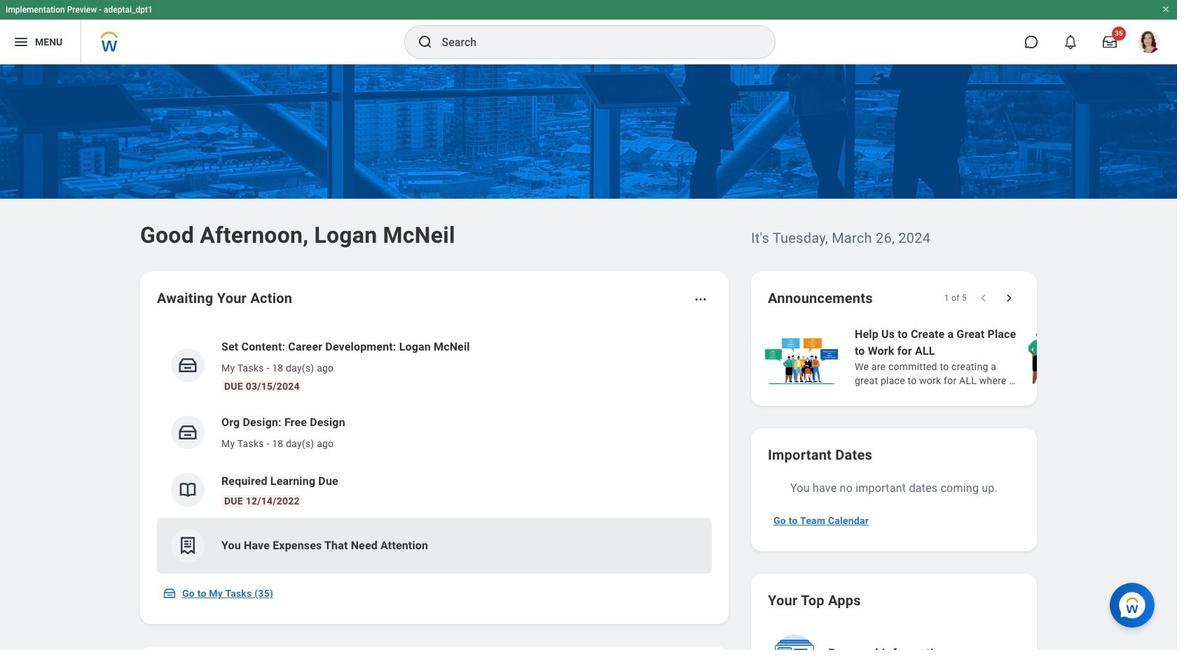 Task type: describe. For each thing, give the bounding box(es) containing it.
close environment banner image
[[1162, 5, 1170, 13]]

chevron left small image
[[977, 291, 991, 306]]

chevron right small image
[[1002, 291, 1016, 306]]

search image
[[417, 34, 433, 50]]

Search Workday  search field
[[442, 27, 746, 57]]

inbox image
[[177, 423, 198, 444]]

related actions image
[[694, 293, 708, 307]]

dashboard expenses image
[[177, 536, 198, 557]]

book open image
[[177, 480, 198, 501]]



Task type: locate. For each thing, give the bounding box(es) containing it.
notifications large image
[[1064, 35, 1078, 49]]

list
[[762, 325, 1177, 390], [157, 328, 712, 575]]

inbox large image
[[1103, 35, 1117, 49]]

1 vertical spatial inbox image
[[163, 587, 177, 601]]

0 vertical spatial inbox image
[[177, 355, 198, 376]]

inbox image
[[177, 355, 198, 376], [163, 587, 177, 601]]

1 horizontal spatial list
[[762, 325, 1177, 390]]

justify image
[[13, 34, 29, 50]]

0 horizontal spatial list
[[157, 328, 712, 575]]

main content
[[0, 64, 1177, 651]]

banner
[[0, 0, 1177, 64]]

0 horizontal spatial inbox image
[[163, 587, 177, 601]]

status
[[944, 293, 967, 304]]

1 horizontal spatial inbox image
[[177, 355, 198, 376]]

profile logan mcneil image
[[1138, 31, 1160, 56]]



Task type: vqa. For each thing, say whether or not it's contained in the screenshot.
2nd chevron down Icon from right
no



